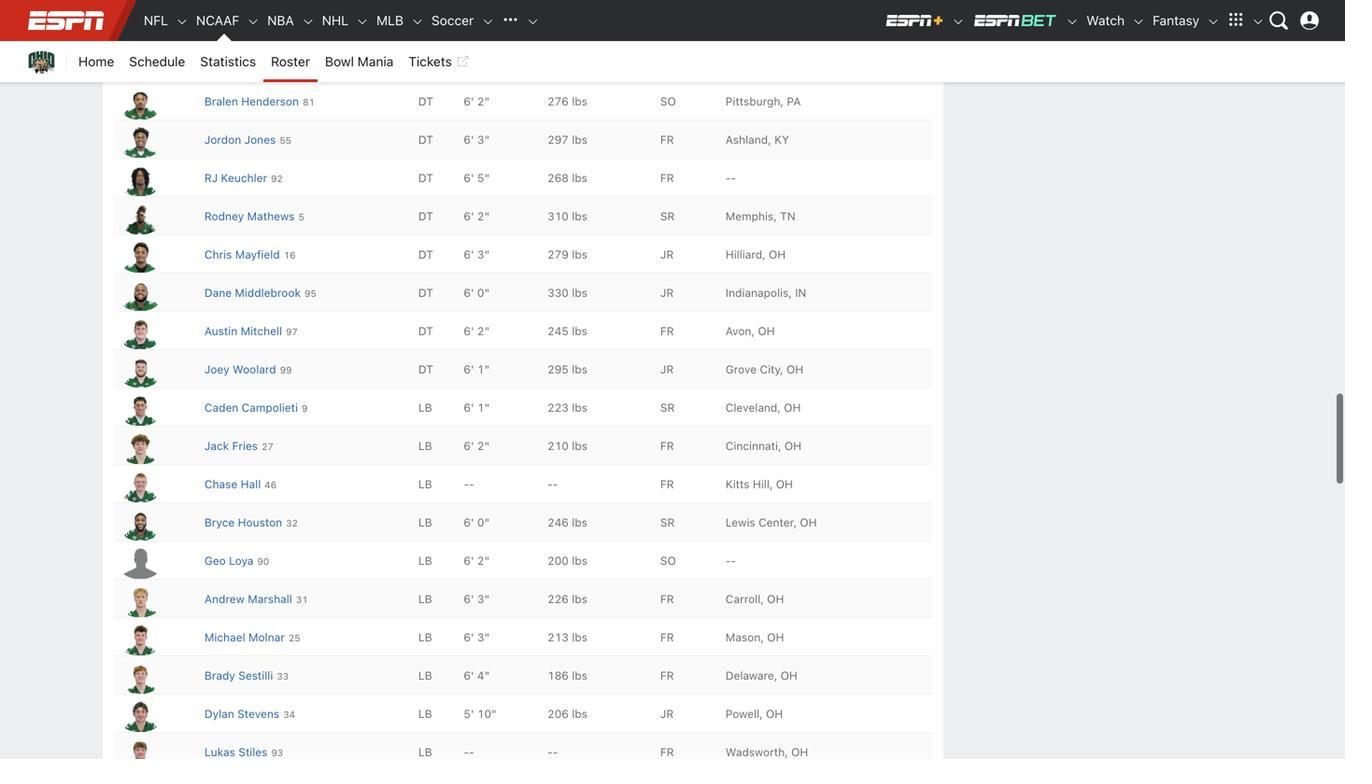 Task type: describe. For each thing, give the bounding box(es) containing it.
ncaaf
[[196, 13, 239, 28]]

93
[[271, 748, 283, 759]]

espn more sports home page image
[[496, 7, 524, 35]]

indianapolis, in
[[726, 287, 807, 300]]

bralen henderson 81
[[204, 95, 315, 108]]

32
[[286, 518, 298, 529]]

https://a.espncdn.com/combiner/i?img=/i/headshots/nophoto.png&w=200&h=146 image
[[118, 547, 163, 580]]

fr for delaware, oh
[[660, 670, 674, 683]]

brady
[[204, 670, 235, 683]]

dt for 295 lbs
[[419, 363, 433, 376]]

austin mitchell link
[[204, 325, 282, 338]]

6' for 245
[[464, 325, 474, 338]]

0 horizontal spatial espn bet image
[[973, 13, 1059, 28]]

6' 3" for 226
[[464, 593, 490, 606]]

lbs for 310 lbs
[[572, 210, 588, 223]]

dt for 245 lbs
[[419, 325, 433, 338]]

310 lbs
[[548, 210, 588, 223]]

chris mayfield 16
[[204, 248, 296, 261]]

6' 4"
[[464, 670, 490, 683]]

bryce
[[204, 516, 235, 530]]

grove
[[726, 363, 757, 376]]

276
[[548, 95, 569, 108]]

fr for carroll, oh
[[660, 593, 674, 606]]

jordon
[[204, 133, 241, 146]]

lbs for 330 lbs
[[572, 287, 588, 300]]

279
[[548, 248, 569, 261]]

dt for 279 lbs
[[419, 248, 433, 261]]

1 horizontal spatial more espn image
[[1252, 15, 1265, 28]]

6' for 295
[[464, 363, 474, 376]]

6' 1" for lb
[[464, 402, 490, 415]]

fantasy link
[[1146, 0, 1207, 41]]

2 dt from the top
[[419, 57, 433, 70]]

nba link
[[260, 0, 302, 41]]

michael
[[204, 631, 245, 644]]

oh for mason, oh
[[767, 631, 784, 644]]

31
[[296, 595, 308, 606]]

6' 0" for dt
[[464, 287, 490, 300]]

henderson
[[241, 95, 299, 108]]

https://a.espncdn.com/i/headshots/college football/players/full/5156071.png image
[[118, 662, 163, 695]]

lbs for 210 lbs
[[572, 440, 588, 453]]

https://a.espncdn.com/i/headshots/college football/players/full/5083310.png image
[[118, 125, 163, 158]]

dylan stevens link
[[204, 708, 280, 721]]

hall
[[241, 478, 261, 491]]

geo loya link
[[204, 555, 254, 568]]

watch link
[[1079, 0, 1133, 41]]

https://a.espncdn.com/i/headshots/college football/players/full/5156073.png image
[[118, 470, 163, 503]]

lukas
[[204, 746, 235, 759]]

mathews
[[247, 210, 295, 223]]

oh for cincinnati, oh
[[785, 440, 802, 453]]

statistics link
[[193, 41, 264, 82]]

kitts hill, oh
[[726, 478, 793, 491]]

226 lbs
[[548, 593, 588, 606]]

6' 2" for 245
[[464, 325, 490, 338]]

rj keuchler link
[[204, 172, 267, 185]]

33
[[277, 672, 289, 682]]

oh right hill,
[[776, 478, 793, 491]]

pittsburgh,
[[726, 95, 784, 108]]

chase hall 46
[[204, 478, 277, 491]]

jordon jones link
[[204, 133, 276, 146]]

210
[[548, 440, 569, 453]]

https://a.espncdn.com/i/headshots/college football/players/full/5113973.png image
[[118, 432, 163, 465]]

hill,
[[753, 478, 773, 491]]

lb for lukas stiles
[[419, 746, 432, 759]]

lbs for 295 lbs
[[572, 363, 588, 376]]

lbs for 297 lbs
[[572, 133, 588, 146]]

nfl
[[144, 13, 168, 28]]

oh for hilliard, oh
[[769, 248, 786, 261]]

0" for lb
[[477, 516, 490, 530]]

bryce houston 32
[[204, 516, 298, 530]]

gorman
[[231, 57, 273, 70]]

dt for 310 lbs
[[419, 210, 433, 223]]

https://a.espncdn.com/i/headshots/college football/players/full/5156080.png image
[[118, 164, 163, 197]]

in
[[795, 287, 807, 300]]

6' for 279
[[464, 248, 474, 261]]

fr for avon, oh
[[660, 325, 674, 338]]

6' 2" for 210
[[464, 440, 490, 453]]

fr for wadsworth, oh
[[660, 746, 674, 759]]

https://a.espncdn.com/i/headshots/college football/players/full/4608613.png image
[[118, 355, 163, 388]]

lb for chase hall
[[419, 478, 432, 491]]

6' 2" for 276
[[464, 95, 490, 108]]

lukas stiles link
[[204, 746, 268, 759]]

https://a.espncdn.com/i/headshots/college football/players/full/4362315.png image
[[118, 508, 163, 541]]

25
[[289, 633, 301, 644]]

jr for grove city, oh
[[660, 363, 674, 376]]

lb for andrew marshall
[[419, 593, 432, 606]]

1 horizontal spatial espn bet image
[[1066, 15, 1079, 28]]

97
[[286, 327, 298, 337]]

watch image
[[1133, 15, 1146, 28]]

6' 2" for 310
[[464, 210, 490, 223]]

268
[[548, 172, 569, 185]]

6' 1" for dt
[[464, 363, 490, 376]]

1" for lb
[[477, 402, 490, 415]]

3" for 279 lbs
[[477, 248, 490, 261]]

chris
[[204, 248, 232, 261]]

profile management image
[[1301, 11, 1319, 30]]

dt for 330 lbs
[[419, 287, 433, 300]]

213
[[548, 631, 569, 644]]

https://a.espncdn.com/i/headshots/college football/players/full/5083312.png image
[[118, 623, 163, 656]]

6' for 297
[[464, 133, 474, 146]]

nhl image
[[356, 15, 369, 28]]

lb for bryce houston
[[419, 516, 432, 530]]

1" for dt
[[477, 363, 490, 376]]

246
[[548, 516, 569, 530]]

lb for dylan stevens
[[419, 708, 432, 721]]

hilliard, oh
[[726, 248, 786, 261]]

home link
[[71, 41, 122, 82]]

oh for powell, oh
[[766, 708, 783, 721]]

6' for 310
[[464, 210, 474, 223]]

oh right city,
[[787, 363, 804, 376]]

lbs for 186 lbs
[[572, 670, 588, 683]]

210 lbs
[[548, 440, 588, 453]]

6' for 213
[[464, 631, 474, 644]]

5
[[298, 212, 304, 223]]

2" for 210 lbs
[[477, 440, 490, 453]]

lbs for 206 lbs
[[572, 708, 588, 721]]

kobi gorman link
[[204, 57, 273, 70]]

schedule
[[129, 54, 185, 69]]

marshall
[[248, 593, 292, 606]]

avon,
[[726, 325, 755, 338]]

wadsworth, oh
[[726, 746, 809, 759]]

6' for 330
[[464, 287, 474, 300]]

fr for mason, oh
[[660, 631, 674, 644]]

lewis center, oh
[[726, 516, 817, 530]]

lukas stiles 93
[[204, 746, 283, 759]]

0" for dt
[[477, 287, 490, 300]]

oh for carroll, oh
[[767, 593, 784, 606]]

lb for jack fries
[[419, 440, 432, 453]]

jordon jones 55
[[204, 133, 292, 146]]

10"
[[477, 708, 497, 721]]

https://a.espncdn.com/i/headshots/college football/players/full/5070544.png image
[[118, 585, 163, 618]]

11
[[276, 59, 288, 69]]

rodney mathews 5
[[204, 210, 304, 223]]

mayfield
[[235, 248, 280, 261]]

2" for 200 lbs
[[477, 555, 490, 568]]

lbs for 200 lbs
[[572, 555, 588, 568]]

mlb
[[377, 13, 404, 28]]

dt for 268 lbs
[[419, 172, 433, 185]]

carroll, oh
[[726, 593, 784, 606]]

oh for delaware, oh
[[781, 670, 798, 683]]

jack fries 27
[[204, 440, 274, 453]]

fr for cincinnati, oh
[[660, 440, 674, 453]]

fr for kitts hill, oh
[[660, 478, 674, 491]]

nba
[[267, 13, 294, 28]]

bowl
[[325, 54, 354, 69]]

rodney mathews link
[[204, 210, 295, 223]]

michael molnar link
[[204, 631, 285, 644]]

ashland,
[[726, 133, 772, 146]]

92
[[271, 174, 283, 184]]

295 lbs
[[548, 363, 588, 376]]

cincinnati,
[[726, 440, 782, 453]]

molnar
[[249, 631, 285, 644]]

6' 5"
[[464, 172, 490, 185]]

279 lbs
[[548, 248, 588, 261]]

tickets link
[[401, 41, 476, 82]]

https://a.espncdn.com/i/headshots/college football/players/full/5156081.png image
[[118, 738, 163, 760]]



Task type: vqa. For each thing, say whether or not it's contained in the screenshot.
second 0" from the top
yes



Task type: locate. For each thing, give the bounding box(es) containing it.
external link image
[[456, 50, 469, 73]]

mitchell
[[241, 325, 282, 338]]

7 6' from the top
[[464, 287, 474, 300]]

mason, oh
[[726, 631, 784, 644]]

10 6' from the top
[[464, 402, 474, 415]]

0" left 246
[[477, 516, 490, 530]]

5 6' from the top
[[464, 210, 474, 223]]

cincinnati, oh
[[726, 440, 802, 453]]

3 6' from the top
[[464, 133, 474, 146]]

1 2" from the top
[[477, 57, 490, 70]]

avon, oh
[[726, 325, 775, 338]]

2 vertical spatial sr
[[660, 516, 675, 530]]

6' for 276
[[464, 95, 474, 108]]

48
[[268, 20, 280, 31]]

3" for 213 lbs
[[477, 631, 490, 644]]

lbs right 246
[[572, 516, 588, 530]]

fantasy image
[[1207, 15, 1220, 28]]

2 1" from the top
[[477, 402, 490, 415]]

oh right the powell,
[[766, 708, 783, 721]]

sr for lewis center, oh
[[660, 516, 675, 530]]

4 3" from the top
[[477, 631, 490, 644]]

jr
[[660, 248, 674, 261], [660, 287, 674, 300], [660, 363, 674, 376], [660, 708, 674, 721]]

9 fr from the top
[[660, 746, 674, 759]]

1 fr from the top
[[660, 133, 674, 146]]

cleveland, oh
[[726, 402, 801, 415]]

more espn image
[[1222, 7, 1250, 35], [1252, 15, 1265, 28]]

2 lbs from the top
[[572, 133, 588, 146]]

delaware, oh
[[726, 670, 798, 683]]

14 lbs from the top
[[572, 631, 588, 644]]

fr for --
[[660, 172, 674, 185]]

2" for 245 lbs
[[477, 325, 490, 338]]

13 lbs from the top
[[572, 593, 588, 606]]

297 lbs
[[548, 133, 588, 146]]

oh right mason,
[[767, 631, 784, 644]]

nba image
[[302, 15, 315, 28]]

1 sr from the top
[[660, 210, 675, 223]]

7 fr from the top
[[660, 631, 674, 644]]

6' 3" for 213
[[464, 631, 490, 644]]

lb for geo loya
[[419, 555, 432, 568]]

2 0" from the top
[[477, 516, 490, 530]]

nfl link
[[136, 0, 176, 41]]

6' 2" left 210
[[464, 440, 490, 453]]

0" left 330
[[477, 287, 490, 300]]

espn bet image left watch
[[1066, 15, 1079, 28]]

3" up 4"
[[477, 631, 490, 644]]

oh right avon,
[[758, 325, 775, 338]]

1 vertical spatial 6' 1"
[[464, 402, 490, 415]]

oh right hilliard,
[[769, 248, 786, 261]]

6' for 210
[[464, 440, 474, 453]]

1 vertical spatial so
[[660, 555, 676, 568]]

caden campolieti link
[[204, 402, 298, 415]]

6' 0" for lb
[[464, 516, 490, 530]]

ncaaf image
[[247, 15, 260, 28]]

3 6' 2" from the top
[[464, 210, 490, 223]]

so for --
[[660, 555, 676, 568]]

4 dt from the top
[[419, 133, 433, 146]]

memphis, tn
[[726, 210, 796, 223]]

bowl mania
[[325, 54, 394, 69]]

dt for 297 lbs
[[419, 133, 433, 146]]

1 vertical spatial sr
[[660, 402, 675, 415]]

6' 2"
[[464, 57, 490, 70], [464, 95, 490, 108], [464, 210, 490, 223], [464, 325, 490, 338], [464, 440, 490, 453], [464, 555, 490, 568]]

2 so from the top
[[660, 555, 676, 568]]

oh right carroll,
[[767, 593, 784, 606]]

6' for 200
[[464, 555, 474, 568]]

keuchler
[[221, 172, 267, 185]]

2 fr from the top
[[660, 172, 674, 185]]

1 dt from the top
[[419, 18, 433, 31]]

8 lbs from the top
[[572, 363, 588, 376]]

5 lbs from the top
[[572, 248, 588, 261]]

6' for 246
[[464, 516, 474, 530]]

12 lbs from the top
[[572, 555, 588, 568]]

3" for 297 lbs
[[477, 133, 490, 146]]

tn
[[780, 210, 796, 223]]

223 lbs
[[548, 402, 588, 415]]

cleveland,
[[726, 402, 781, 415]]

81
[[303, 97, 315, 108]]

2" right external link image
[[477, 57, 490, 70]]

lbs right 186 in the left of the page
[[572, 670, 588, 683]]

tickets
[[409, 54, 452, 69]]

10 lb from the top
[[419, 746, 432, 759]]

4 lbs from the top
[[572, 210, 588, 223]]

roster link
[[264, 41, 318, 82]]

12 6' from the top
[[464, 516, 474, 530]]

espn bet image
[[973, 13, 1059, 28], [1066, 15, 1079, 28]]

2 6' 1" from the top
[[464, 402, 490, 415]]

6' for 268
[[464, 172, 474, 185]]

3" left 226
[[477, 593, 490, 606]]

bryce houston link
[[204, 516, 282, 530]]

rj keuchler 92
[[204, 172, 283, 185]]

nhl link
[[315, 0, 356, 41]]

6' 2" down external link image
[[464, 95, 490, 108]]

0 horizontal spatial more espn image
[[1222, 7, 1250, 35]]

powell, oh
[[726, 708, 783, 721]]

46
[[265, 480, 277, 491]]

8 dt from the top
[[419, 287, 433, 300]]

ncaaf link
[[189, 0, 247, 41]]

206 lbs
[[548, 708, 588, 721]]

6 dt from the top
[[419, 210, 433, 223]]

global navigation element
[[19, 0, 1327, 41]]

6 lbs from the top
[[572, 287, 588, 300]]

oh for avon, oh
[[758, 325, 775, 338]]

2 2" from the top
[[477, 95, 490, 108]]

13 6' from the top
[[464, 555, 474, 568]]

oh for wadsworth, oh
[[792, 746, 809, 759]]

brady sestilli 33
[[204, 670, 289, 683]]

lbs for 279 lbs
[[572, 248, 588, 261]]

2 lb from the top
[[419, 440, 432, 453]]

4 6' from the top
[[464, 172, 474, 185]]

16 6' from the top
[[464, 670, 474, 683]]

nfl image
[[176, 15, 189, 28]]

https://a.espncdn.com/i/headshots/college football/players/full/4870722.png image
[[118, 49, 163, 82]]

lbs right 279
[[572, 248, 588, 261]]

9 dt from the top
[[419, 325, 433, 338]]

lbs right 223
[[572, 402, 588, 415]]

lbs right 206
[[572, 708, 588, 721]]

https://a.espncdn.com/i/headshots/college football/players/full/4613076.png image
[[118, 202, 163, 235]]

tristan cox link
[[204, 18, 264, 31]]

1 6' 3" from the top
[[464, 133, 490, 146]]

245
[[548, 325, 569, 338]]

lbs right 226
[[572, 593, 588, 606]]

sr
[[660, 210, 675, 223], [660, 402, 675, 415], [660, 516, 675, 530]]

jr left indianapolis,
[[660, 287, 674, 300]]

schedule link
[[122, 41, 193, 82]]

8 lb from the top
[[419, 670, 432, 683]]

3" for 226 lbs
[[477, 593, 490, 606]]

6' 3" for 279
[[464, 248, 490, 261]]

dt for 276 lbs
[[419, 95, 433, 108]]

2" down 5"
[[477, 210, 490, 223]]

6 fr from the top
[[660, 593, 674, 606]]

mania
[[358, 54, 394, 69]]

https://a.espncdn.com/i/headshots/college football/players/full/4430384.png image
[[118, 240, 163, 273]]

fantasy
[[1153, 13, 1200, 28]]

watch
[[1087, 13, 1125, 28]]

226
[[548, 593, 569, 606]]

5 6' 2" from the top
[[464, 440, 490, 453]]

1 0" from the top
[[477, 287, 490, 300]]

1 so from the top
[[660, 95, 676, 108]]

2 3" from the top
[[477, 248, 490, 261]]

loya
[[229, 555, 254, 568]]

6' 2" for 200
[[464, 555, 490, 568]]

jr for powell, oh
[[660, 708, 674, 721]]

10 dt from the top
[[419, 363, 433, 376]]

campolieti
[[242, 402, 298, 415]]

sr left memphis,
[[660, 210, 675, 223]]

lbs right 297
[[572, 133, 588, 146]]

lbs right 295
[[572, 363, 588, 376]]

sr for memphis, tn
[[660, 210, 675, 223]]

-
[[464, 18, 469, 31], [469, 18, 474, 31], [726, 172, 731, 185], [731, 172, 736, 185], [464, 478, 469, 491], [469, 478, 474, 491], [548, 478, 553, 491], [553, 478, 558, 491], [726, 555, 731, 568], [731, 555, 736, 568], [464, 746, 469, 759], [469, 746, 474, 759], [548, 746, 553, 759], [553, 746, 558, 759]]

sr left the lewis
[[660, 516, 675, 530]]

2 jr from the top
[[660, 287, 674, 300]]

2" left 276
[[477, 95, 490, 108]]

1 6' 0" from the top
[[464, 287, 490, 300]]

4 fr from the top
[[660, 440, 674, 453]]

oh right delaware, in the bottom right of the page
[[781, 670, 798, 683]]

andrew marshall link
[[204, 593, 292, 606]]

34
[[283, 710, 295, 721]]

5'
[[464, 708, 474, 721]]

6' 2" down 6' 5"
[[464, 210, 490, 223]]

lbs right 268
[[572, 172, 588, 185]]

espn+ image
[[885, 13, 945, 28]]

6 6' 2" from the top
[[464, 555, 490, 568]]

7 lb from the top
[[419, 631, 432, 644]]

1" left 223
[[477, 402, 490, 415]]

11 lbs from the top
[[572, 516, 588, 530]]

5 dt from the top
[[419, 172, 433, 185]]

6 6' from the top
[[464, 248, 474, 261]]

sr for cleveland, oh
[[660, 402, 675, 415]]

lbs right 330
[[572, 287, 588, 300]]

1 6' 1" from the top
[[464, 363, 490, 376]]

https://a.espncdn.com/i/headshots/college football/players/full/4570274.png image
[[118, 394, 163, 426]]

3 fr from the top
[[660, 325, 674, 338]]

brady sestilli link
[[204, 670, 273, 683]]

5 2" from the top
[[477, 440, 490, 453]]

3 6' 3" from the top
[[464, 593, 490, 606]]

8 6' from the top
[[464, 325, 474, 338]]

rj
[[204, 172, 218, 185]]

6' for 186
[[464, 670, 474, 683]]

fr for ashland, ky
[[660, 133, 674, 146]]

jr left hilliard,
[[660, 248, 674, 261]]

chris mayfield link
[[204, 248, 280, 261]]

lbs right 310
[[572, 210, 588, 223]]

jr left the powell,
[[660, 708, 674, 721]]

middlebrook
[[235, 287, 301, 300]]

so for pittsburgh, pa
[[660, 95, 676, 108]]

4 6' 2" from the top
[[464, 325, 490, 338]]

3 lbs from the top
[[572, 172, 588, 185]]

4 2" from the top
[[477, 325, 490, 338]]

6' 2" down 'soccer' image on the top of the page
[[464, 57, 490, 70]]

213 lbs
[[548, 631, 588, 644]]

https://a.espncdn.com/i/headshots/college football/players/full/5156082.png image
[[118, 317, 163, 350]]

lbs right 245
[[572, 325, 588, 338]]

home
[[78, 54, 114, 69]]

2 sr from the top
[[660, 402, 675, 415]]

dylan
[[204, 708, 234, 721]]

4 6' 3" from the top
[[464, 631, 490, 644]]

7 lbs from the top
[[572, 325, 588, 338]]

soccer image
[[481, 15, 495, 28]]

3 2" from the top
[[477, 210, 490, 223]]

3 3" from the top
[[477, 593, 490, 606]]

jr left grove
[[660, 363, 674, 376]]

15 lbs from the top
[[572, 670, 588, 683]]

jack fries link
[[204, 440, 258, 453]]

14 6' from the top
[[464, 593, 474, 606]]

lewis
[[726, 516, 756, 530]]

mlb image
[[411, 15, 424, 28]]

jr for indianapolis, in
[[660, 287, 674, 300]]

lbs for 213 lbs
[[572, 631, 588, 644]]

1 vertical spatial 1"
[[477, 402, 490, 415]]

dt
[[419, 18, 433, 31], [419, 57, 433, 70], [419, 95, 433, 108], [419, 133, 433, 146], [419, 172, 433, 185], [419, 210, 433, 223], [419, 248, 433, 261], [419, 287, 433, 300], [419, 325, 433, 338], [419, 363, 433, 376]]

6' for 223
[[464, 402, 474, 415]]

0 vertical spatial 1"
[[477, 363, 490, 376]]

austin mitchell 97
[[204, 325, 298, 338]]

espn plus image
[[952, 15, 965, 28]]

tristan
[[204, 18, 240, 31]]

16 lbs from the top
[[572, 708, 588, 721]]

3 sr from the top
[[660, 516, 675, 530]]

6 2" from the top
[[477, 555, 490, 568]]

soccer
[[432, 13, 474, 28]]

1 jr from the top
[[660, 248, 674, 261]]

6 lb from the top
[[419, 593, 432, 606]]

2" left 245
[[477, 325, 490, 338]]

3 dt from the top
[[419, 95, 433, 108]]

https://a.espncdn.com/i/headshots/college football/players/full/4432411.png image
[[118, 279, 163, 312]]

3" left 279
[[477, 248, 490, 261]]

5 fr from the top
[[660, 478, 674, 491]]

1 3" from the top
[[477, 133, 490, 146]]

geo loya 90
[[204, 555, 269, 568]]

11 6' from the top
[[464, 440, 474, 453]]

roster
[[271, 54, 310, 69]]

lbs right 276
[[572, 95, 588, 108]]

dane middlebrook 95
[[204, 287, 317, 300]]

lbs for 276 lbs
[[572, 95, 588, 108]]

6' 1" left 295
[[464, 363, 490, 376]]

6' 1" left 223
[[464, 402, 490, 415]]

lb for brady sestilli
[[419, 670, 432, 683]]

6' 0" left 246
[[464, 516, 490, 530]]

lbs for 226 lbs
[[572, 593, 588, 606]]

soccer link
[[424, 0, 481, 41]]

27
[[262, 442, 274, 452]]

95
[[305, 288, 317, 299]]

6' 3" for 297
[[464, 133, 490, 146]]

90
[[257, 557, 269, 567]]

lb for caden campolieti
[[419, 402, 432, 415]]

1 6' 2" from the top
[[464, 57, 490, 70]]

223
[[548, 402, 569, 415]]

2 6' 0" from the top
[[464, 516, 490, 530]]

oh right cincinnati,
[[785, 440, 802, 453]]

oh right "cleveland,"
[[784, 402, 801, 415]]

9 lb from the top
[[419, 708, 432, 721]]

caden campolieti 9
[[204, 402, 308, 415]]

https://a.espncdn.com/i/headshots/college football/players/full/4682820.png image
[[118, 10, 163, 43]]

9 lbs from the top
[[572, 402, 588, 415]]

0 vertical spatial sr
[[660, 210, 675, 223]]

lbs for 246 lbs
[[572, 516, 588, 530]]

9 6' from the top
[[464, 363, 474, 376]]

more sports image
[[526, 15, 539, 28]]

10 lbs from the top
[[572, 440, 588, 453]]

5 lb from the top
[[419, 555, 432, 568]]

8 fr from the top
[[660, 670, 674, 683]]

1 6' from the top
[[464, 57, 474, 70]]

delaware,
[[726, 670, 778, 683]]

oh right wadsworth,
[[792, 746, 809, 759]]

1 vertical spatial 6' 0"
[[464, 516, 490, 530]]

5' 10"
[[464, 708, 497, 721]]

lbs for 223 lbs
[[572, 402, 588, 415]]

1" left 295
[[477, 363, 490, 376]]

3" up 5"
[[477, 133, 490, 146]]

6' for 226
[[464, 593, 474, 606]]

jr for hilliard, oh
[[660, 248, 674, 261]]

lbs right 213
[[572, 631, 588, 644]]

lbs for 245 lbs
[[572, 325, 588, 338]]

pa
[[787, 95, 801, 108]]

oh right center,
[[800, 516, 817, 530]]

https://a.espncdn.com/i/headshots/college football/players/full/4698128.png image
[[118, 700, 163, 733]]

https://a.espncdn.com/i/headshots/college football/players/full/4880235.png image
[[118, 87, 163, 120]]

2" left 210
[[477, 440, 490, 453]]

geo
[[204, 555, 226, 568]]

6' 3"
[[464, 133, 490, 146], [464, 248, 490, 261], [464, 593, 490, 606], [464, 631, 490, 644]]

jack
[[204, 440, 229, 453]]

2" for 310 lbs
[[477, 210, 490, 223]]

3 lb from the top
[[419, 478, 432, 491]]

15 6' from the top
[[464, 631, 474, 644]]

0"
[[477, 287, 490, 300], [477, 516, 490, 530]]

1 lb from the top
[[419, 402, 432, 415]]

6' 0" left 330
[[464, 287, 490, 300]]

lbs for 268 lbs
[[572, 172, 588, 185]]

1 1" from the top
[[477, 363, 490, 376]]

2 6' 3" from the top
[[464, 248, 490, 261]]

4 jr from the top
[[660, 708, 674, 721]]

2" for 276 lbs
[[477, 95, 490, 108]]

6' 2" left 245
[[464, 325, 490, 338]]

sr left "cleveland,"
[[660, 402, 675, 415]]

0 vertical spatial 6' 1"
[[464, 363, 490, 376]]

2 6' 2" from the top
[[464, 95, 490, 108]]

cox
[[244, 18, 264, 31]]

lbs right 200
[[572, 555, 588, 568]]

0 vertical spatial 0"
[[477, 287, 490, 300]]

6' 2" left 200
[[464, 555, 490, 568]]

espn bet image right espn plus icon
[[973, 13, 1059, 28]]

1 vertical spatial 0"
[[477, 516, 490, 530]]

rodney
[[204, 210, 244, 223]]

2 6' from the top
[[464, 95, 474, 108]]

andrew
[[204, 593, 245, 606]]

0 vertical spatial so
[[660, 95, 676, 108]]

0 vertical spatial 6' 0"
[[464, 287, 490, 300]]

1 lbs from the top
[[572, 95, 588, 108]]

3 jr from the top
[[660, 363, 674, 376]]

lbs right 210
[[572, 440, 588, 453]]

lb for michael molnar
[[419, 631, 432, 644]]

oh for cleveland, oh
[[784, 402, 801, 415]]

stiles
[[239, 746, 268, 759]]

nhl
[[322, 13, 349, 28]]

7 dt from the top
[[419, 248, 433, 261]]

2" left 200
[[477, 555, 490, 568]]

4 lb from the top
[[419, 516, 432, 530]]



